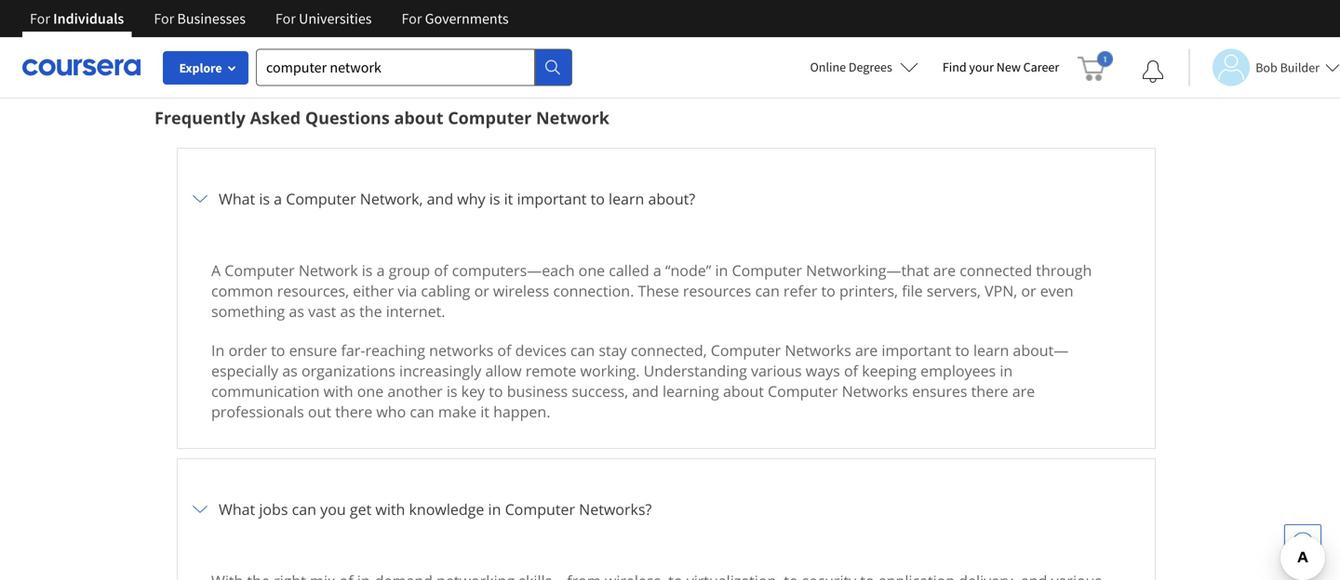 Task type: vqa. For each thing, say whether or not it's contained in the screenshot.
about link
no



Task type: locate. For each thing, give the bounding box(es) containing it.
computer
[[448, 106, 532, 129], [286, 189, 356, 209], [225, 260, 295, 280], [732, 260, 803, 280], [711, 341, 781, 361], [768, 381, 838, 402], [505, 500, 575, 520]]

for up what do you want to learn? text field
[[402, 9, 422, 28]]

0 horizontal spatial one
[[357, 381, 384, 402]]

chevron right image
[[189, 499, 211, 521]]

or right cabling
[[474, 281, 490, 301]]

important right why
[[517, 189, 587, 209]]

to
[[591, 189, 605, 209], [822, 281, 836, 301], [271, 341, 285, 361], [956, 341, 970, 361], [489, 381, 503, 402]]

why
[[457, 189, 486, 209]]

one up connection.
[[579, 260, 605, 280]]

2 what from the top
[[219, 500, 255, 520]]

builder
[[1281, 59, 1320, 76]]

for
[[30, 9, 50, 28], [154, 9, 174, 28], [276, 9, 296, 28], [402, 9, 422, 28]]

1 vertical spatial one
[[357, 381, 384, 402]]

it right why
[[504, 189, 513, 209]]

to left about? at the top of page
[[591, 189, 605, 209]]

about
[[394, 106, 444, 129], [723, 381, 764, 402]]

are
[[934, 260, 956, 280], [856, 341, 878, 361], [1013, 381, 1035, 402]]

important
[[517, 189, 587, 209], [882, 341, 952, 361]]

0 horizontal spatial it
[[481, 402, 490, 422]]

can left you
[[292, 500, 317, 520]]

is left 'key'
[[447, 381, 458, 402]]

one
[[579, 260, 605, 280], [357, 381, 384, 402]]

find your new career
[[943, 59, 1060, 75]]

what jobs can you get with knowledge in computer networks?
[[219, 500, 652, 520]]

0 horizontal spatial in
[[488, 500, 501, 520]]

find your new career link
[[934, 56, 1069, 79]]

computer up various
[[711, 341, 781, 361]]

1 horizontal spatial are
[[934, 260, 956, 280]]

about down what do you want to learn? text field
[[394, 106, 444, 129]]

vpn,
[[985, 281, 1018, 301]]

there right out
[[335, 402, 373, 422]]

1 horizontal spatial in
[[716, 260, 728, 280]]

0 horizontal spatial a
[[274, 189, 282, 209]]

who
[[376, 402, 406, 422]]

a up these
[[653, 260, 662, 280]]

0 horizontal spatial with
[[324, 381, 353, 402]]

and inside what is a computer network, and why is it important to learn about? dropdown button
[[427, 189, 454, 209]]

2 horizontal spatial of
[[844, 361, 858, 381]]

1 horizontal spatial or
[[1022, 281, 1037, 301]]

can left refer
[[755, 281, 780, 301]]

it down 'key'
[[481, 402, 490, 422]]

there down employees
[[972, 381, 1009, 402]]

1 vertical spatial networks
[[842, 381, 909, 402]]

what left jobs
[[219, 500, 255, 520]]

a up either
[[377, 260, 385, 280]]

with down organizations
[[324, 381, 353, 402]]

2 horizontal spatial in
[[1000, 361, 1013, 381]]

in right the "knowledge"
[[488, 500, 501, 520]]

2 vertical spatial in
[[488, 500, 501, 520]]

what for what jobs can you get with knowledge in computer networks?
[[219, 500, 255, 520]]

important inside in order to ensure far-reaching networks of devices can stay connected, computer networks are important to learn about— especially as organizations increasingly allow remote working. understanding various ways of keeping employees in communication with one another is key to business success, and learning about computer networks ensures there are professionals out there who can make it happen.
[[882, 341, 952, 361]]

for businesses
[[154, 9, 246, 28]]

is right chevron right image at the left
[[259, 189, 270, 209]]

1 vertical spatial with
[[376, 500, 405, 520]]

0 vertical spatial what
[[219, 189, 255, 209]]

in inside in order to ensure far-reaching networks of devices can stay connected, computer networks are important to learn about— especially as organizations increasingly allow remote working. understanding various ways of keeping employees in communication with one another is key to business success, and learning about computer networks ensures there are professionals out there who can make it happen.
[[1000, 361, 1013, 381]]

1 horizontal spatial network
[[536, 106, 610, 129]]

1 vertical spatial network
[[299, 260, 358, 280]]

collapsed list
[[177, 148, 1156, 581]]

0 horizontal spatial network
[[299, 260, 358, 280]]

1 horizontal spatial important
[[882, 341, 952, 361]]

of
[[434, 260, 448, 280], [498, 341, 512, 361], [844, 361, 858, 381]]

1 what from the top
[[219, 189, 255, 209]]

can
[[755, 281, 780, 301], [571, 341, 595, 361], [410, 402, 435, 422], [292, 500, 317, 520]]

is up either
[[362, 260, 373, 280]]

important inside dropdown button
[[517, 189, 587, 209]]

new
[[997, 59, 1021, 75]]

learn inside in order to ensure far-reaching networks of devices can stay connected, computer networks are important to learn about— especially as organizations increasingly allow remote working. understanding various ways of keeping employees in communication with one another is key to business success, and learning about computer networks ensures there are professionals out there who can make it happen.
[[974, 341, 1010, 361]]

learn up employees
[[974, 341, 1010, 361]]

for for individuals
[[30, 9, 50, 28]]

0 vertical spatial one
[[579, 260, 605, 280]]

networks
[[785, 341, 852, 361], [842, 381, 909, 402]]

asked
[[250, 106, 301, 129]]

0 vertical spatial are
[[934, 260, 956, 280]]

make
[[438, 402, 477, 422]]

keeping
[[862, 361, 917, 381]]

2 horizontal spatial a
[[653, 260, 662, 280]]

about down various
[[723, 381, 764, 402]]

something
[[211, 301, 285, 321]]

1 horizontal spatial a
[[377, 260, 385, 280]]

understanding
[[644, 361, 747, 381]]

with
[[324, 381, 353, 402], [376, 500, 405, 520]]

0 horizontal spatial learn
[[609, 189, 645, 209]]

online degrees
[[810, 59, 893, 75]]

0 vertical spatial with
[[324, 381, 353, 402]]

are up the keeping
[[856, 341, 878, 361]]

to inside what is a computer network, and why is it important to learn about? dropdown button
[[591, 189, 605, 209]]

are up servers,
[[934, 260, 956, 280]]

2 for from the left
[[154, 9, 174, 28]]

networks down the keeping
[[842, 381, 909, 402]]

computer left 'network,'
[[286, 189, 356, 209]]

what right chevron right image at the left
[[219, 189, 255, 209]]

online
[[810, 59, 846, 75]]

a
[[274, 189, 282, 209], [377, 260, 385, 280], [653, 260, 662, 280]]

online degrees button
[[796, 47, 934, 88]]

jobs
[[259, 500, 288, 520]]

0 vertical spatial network
[[536, 106, 610, 129]]

1 vertical spatial it
[[481, 402, 490, 422]]

it inside in order to ensure far-reaching networks of devices can stay connected, computer networks are important to learn about— especially as organizations increasingly allow remote working. understanding various ways of keeping employees in communication with one another is key to business success, and learning about computer networks ensures there are professionals out there who can make it happen.
[[481, 402, 490, 422]]

in inside dropdown button
[[488, 500, 501, 520]]

in up resources in the right of the page
[[716, 260, 728, 280]]

2 vertical spatial are
[[1013, 381, 1035, 402]]

far-
[[341, 341, 365, 361]]

for left 'businesses'
[[154, 9, 174, 28]]

it
[[504, 189, 513, 209], [481, 402, 490, 422]]

of up cabling
[[434, 260, 448, 280]]

as down ensure
[[282, 361, 298, 381]]

one inside the a computer network is a group of computers—each one called a "node" in computer networking—that are connected through common resources, either via cabling or wireless connection. these resources can refer to printers, file servers, vpn, or even something as vast as the internet.
[[579, 260, 605, 280]]

help center image
[[1292, 533, 1315, 555]]

for left individuals
[[30, 9, 50, 28]]

networks up ways
[[785, 341, 852, 361]]

can inside the a computer network is a group of computers—each one called a "node" in computer networking—that are connected through common resources, either via cabling or wireless connection. these resources can refer to printers, file servers, vpn, or even something as vast as the internet.
[[755, 281, 780, 301]]

1 vertical spatial about
[[723, 381, 764, 402]]

file
[[902, 281, 923, 301]]

0 vertical spatial learn
[[609, 189, 645, 209]]

and down working.
[[632, 381, 659, 402]]

networks?
[[579, 500, 652, 520]]

success,
[[572, 381, 629, 402]]

and left why
[[427, 189, 454, 209]]

degrees
[[849, 59, 893, 75]]

what
[[219, 189, 255, 209], [219, 500, 255, 520]]

1 horizontal spatial of
[[498, 341, 512, 361]]

bob builder button
[[1189, 49, 1341, 86]]

1 or from the left
[[474, 281, 490, 301]]

network inside the a computer network is a group of computers—each one called a "node" in computer networking—that are connected through common resources, either via cabling or wireless connection. these resources can refer to printers, file servers, vpn, or even something as vast as the internet.
[[299, 260, 358, 280]]

1 horizontal spatial one
[[579, 260, 605, 280]]

through
[[1037, 260, 1092, 280]]

to right refer
[[822, 281, 836, 301]]

1 for from the left
[[30, 9, 50, 28]]

ensures
[[913, 381, 968, 402]]

1 vertical spatial and
[[632, 381, 659, 402]]

0 vertical spatial and
[[427, 189, 454, 209]]

organizations
[[302, 361, 396, 381]]

1 vertical spatial important
[[882, 341, 952, 361]]

0 vertical spatial in
[[716, 260, 728, 280]]

in right employees
[[1000, 361, 1013, 381]]

as
[[289, 301, 304, 321], [340, 301, 356, 321], [282, 361, 298, 381]]

one inside in order to ensure far-reaching networks of devices can stay connected, computer networks are important to learn about— especially as organizations increasingly allow remote working. understanding various ways of keeping employees in communication with one another is key to business success, and learning about computer networks ensures there are professionals out there who can make it happen.
[[357, 381, 384, 402]]

1 horizontal spatial and
[[632, 381, 659, 402]]

1 horizontal spatial it
[[504, 189, 513, 209]]

one up who
[[357, 381, 384, 402]]

0 vertical spatial it
[[504, 189, 513, 209]]

1 vertical spatial what
[[219, 500, 255, 520]]

3 for from the left
[[276, 9, 296, 28]]

computer up refer
[[732, 260, 803, 280]]

1 horizontal spatial with
[[376, 500, 405, 520]]

a inside dropdown button
[[274, 189, 282, 209]]

0 vertical spatial important
[[517, 189, 587, 209]]

learn
[[609, 189, 645, 209], [974, 341, 1010, 361]]

0 horizontal spatial about
[[394, 106, 444, 129]]

important up the keeping
[[882, 341, 952, 361]]

1 horizontal spatial about
[[723, 381, 764, 402]]

are down the about—
[[1013, 381, 1035, 402]]

0 horizontal spatial or
[[474, 281, 490, 301]]

ways
[[806, 361, 841, 381]]

1 horizontal spatial learn
[[974, 341, 1010, 361]]

or right vpn,
[[1022, 281, 1037, 301]]

0 horizontal spatial important
[[517, 189, 587, 209]]

What do you want to learn? text field
[[256, 49, 535, 86]]

of right ways
[[844, 361, 858, 381]]

4 for from the left
[[402, 9, 422, 28]]

it inside dropdown button
[[504, 189, 513, 209]]

for left universities
[[276, 9, 296, 28]]

what is a computer network, and why is it important to learn about? button
[[189, 160, 1144, 238]]

and inside in order to ensure far-reaching networks of devices can stay connected, computer networks are important to learn about— especially as organizations increasingly allow remote working. understanding various ways of keeping employees in communication with one another is key to business success, and learning about computer networks ensures there are professionals out there who can make it happen.
[[632, 381, 659, 402]]

for governments
[[402, 9, 509, 28]]

1 vertical spatial are
[[856, 341, 878, 361]]

frequently
[[155, 106, 246, 129]]

with right get
[[376, 500, 405, 520]]

of up "allow"
[[498, 341, 512, 361]]

a right chevron right image at the left
[[274, 189, 282, 209]]

1 vertical spatial in
[[1000, 361, 1013, 381]]

network
[[536, 106, 610, 129], [299, 260, 358, 280]]

there
[[972, 381, 1009, 402], [335, 402, 373, 422]]

knowledge
[[409, 500, 485, 520]]

1 vertical spatial learn
[[974, 341, 1010, 361]]

or
[[474, 281, 490, 301], [1022, 281, 1037, 301]]

2 or from the left
[[1022, 281, 1037, 301]]

wireless
[[493, 281, 550, 301]]

learn left about? at the top of page
[[609, 189, 645, 209]]

networks
[[429, 341, 494, 361]]

reaching
[[365, 341, 425, 361]]

None search field
[[256, 49, 573, 86]]

0 horizontal spatial and
[[427, 189, 454, 209]]

0 horizontal spatial of
[[434, 260, 448, 280]]



Task type: describe. For each thing, give the bounding box(es) containing it.
what is a computer network, and why is it important to learn about?
[[219, 189, 696, 209]]

computers—each
[[452, 260, 575, 280]]

vast
[[308, 301, 336, 321]]

chevron right image
[[189, 188, 211, 210]]

key
[[461, 381, 485, 402]]

about?
[[648, 189, 696, 209]]

in inside the a computer network is a group of computers—each one called a "node" in computer networking—that are connected through common resources, either via cabling or wireless connection. these resources can refer to printers, file servers, vpn, or even something as vast as the internet.
[[716, 260, 728, 280]]

coursera image
[[22, 52, 141, 82]]

order
[[229, 341, 267, 361]]

employees
[[921, 361, 996, 381]]

1 horizontal spatial there
[[972, 381, 1009, 402]]

various
[[751, 361, 802, 381]]

group
[[389, 260, 430, 280]]

about inside in order to ensure far-reaching networks of devices can stay connected, computer networks are important to learn about— especially as organizations increasingly allow remote working. understanding various ways of keeping employees in communication with one another is key to business success, and learning about computer networks ensures there are professionals out there who can make it happen.
[[723, 381, 764, 402]]

0 vertical spatial about
[[394, 106, 444, 129]]

connected
[[960, 260, 1033, 280]]

bob
[[1256, 59, 1278, 76]]

for individuals
[[30, 9, 124, 28]]

you
[[320, 500, 346, 520]]

for for businesses
[[154, 9, 174, 28]]

learn inside dropdown button
[[609, 189, 645, 209]]

"node"
[[666, 260, 712, 280]]

computer left networks?
[[505, 500, 575, 520]]

especially
[[211, 361, 278, 381]]

stay
[[599, 341, 627, 361]]

called
[[609, 260, 650, 280]]

the
[[360, 301, 382, 321]]

can inside dropdown button
[[292, 500, 317, 520]]

0 horizontal spatial there
[[335, 402, 373, 422]]

computer up common
[[225, 260, 295, 280]]

as left the
[[340, 301, 356, 321]]

businesses
[[177, 9, 246, 28]]

frequently asked questions about computer network
[[155, 106, 610, 129]]

internet.
[[386, 301, 445, 321]]

to inside the a computer network is a group of computers—each one called a "node" in computer networking—that are connected through common resources, either via cabling or wireless connection. these resources can refer to printers, file servers, vpn, or even something as vast as the internet.
[[822, 281, 836, 301]]

happen.
[[494, 402, 551, 422]]

these
[[638, 281, 679, 301]]

via
[[398, 281, 417, 301]]

for universities
[[276, 9, 372, 28]]

a computer network is a group of computers—each one called a "node" in computer networking—that are connected through common resources, either via cabling or wireless connection. these resources can refer to printers, file servers, vpn, or even something as vast as the internet.
[[211, 260, 1092, 321]]

shopping cart: 1 item image
[[1078, 51, 1114, 81]]

working.
[[581, 361, 640, 381]]

to right order
[[271, 341, 285, 361]]

refer
[[784, 281, 818, 301]]

as left the vast
[[289, 301, 304, 321]]

career
[[1024, 59, 1060, 75]]

in
[[211, 341, 225, 361]]

explore
[[179, 60, 222, 76]]

either
[[353, 281, 394, 301]]

universities
[[299, 9, 372, 28]]

with inside in order to ensure far-reaching networks of devices can stay connected, computer networks are important to learn about— especially as organizations increasingly allow remote working. understanding various ways of keeping employees in communication with one another is key to business success, and learning about computer networks ensures there are professionals out there who can make it happen.
[[324, 381, 353, 402]]

find
[[943, 59, 967, 75]]

your
[[970, 59, 994, 75]]

get
[[350, 500, 372, 520]]

2 horizontal spatial are
[[1013, 381, 1035, 402]]

about—
[[1013, 341, 1069, 361]]

printers,
[[840, 281, 898, 301]]

network,
[[360, 189, 423, 209]]

professionals
[[211, 402, 304, 422]]

show notifications image
[[1143, 61, 1165, 83]]

devices
[[515, 341, 567, 361]]

learning
[[663, 381, 720, 402]]

another
[[388, 381, 443, 402]]

bob builder
[[1256, 59, 1320, 76]]

can left stay
[[571, 341, 595, 361]]

even
[[1041, 281, 1074, 301]]

to down "allow"
[[489, 381, 503, 402]]

increasingly
[[399, 361, 482, 381]]

remote
[[526, 361, 577, 381]]

out
[[308, 402, 332, 422]]

in order to ensure far-reaching networks of devices can stay connected, computer networks are important to learn about— especially as organizations increasingly allow remote working. understanding various ways of keeping employees in communication with one another is key to business success, and learning about computer networks ensures there are professionals out there who can make it happen.
[[211, 341, 1069, 422]]

for for governments
[[402, 9, 422, 28]]

is inside the a computer network is a group of computers—each one called a "node" in computer networking—that are connected through common resources, either via cabling or wireless connection. these resources can refer to printers, file servers, vpn, or even something as vast as the internet.
[[362, 260, 373, 280]]

communication
[[211, 381, 320, 402]]

connected,
[[631, 341, 707, 361]]

servers,
[[927, 281, 981, 301]]

allow
[[485, 361, 522, 381]]

as inside in order to ensure far-reaching networks of devices can stay connected, computer networks are important to learn about— especially as organizations increasingly allow remote working. understanding various ways of keeping employees in communication with one another is key to business success, and learning about computer networks ensures there are professionals out there who can make it happen.
[[282, 361, 298, 381]]

networking—that
[[806, 260, 930, 280]]

governments
[[425, 9, 509, 28]]

are inside the a computer network is a group of computers—each one called a "node" in computer networking—that are connected through common resources, either via cabling or wireless connection. these resources can refer to printers, file servers, vpn, or even something as vast as the internet.
[[934, 260, 956, 280]]

individuals
[[53, 9, 124, 28]]

is right why
[[490, 189, 500, 209]]

what for what is a computer network, and why is it important to learn about?
[[219, 189, 255, 209]]

resources,
[[277, 281, 349, 301]]

ensure
[[289, 341, 337, 361]]

explore button
[[163, 51, 249, 85]]

what jobs can you get with knowledge in computer networks? button
[[189, 471, 1144, 549]]

for for universities
[[276, 9, 296, 28]]

can down another
[[410, 402, 435, 422]]

computer down ways
[[768, 381, 838, 402]]

is inside in order to ensure far-reaching networks of devices can stay connected, computer networks are important to learn about— especially as organizations increasingly allow remote working. understanding various ways of keeping employees in communication with one another is key to business success, and learning about computer networks ensures there are professionals out there who can make it happen.
[[447, 381, 458, 402]]

computer up why
[[448, 106, 532, 129]]

business
[[507, 381, 568, 402]]

with inside dropdown button
[[376, 500, 405, 520]]

0 vertical spatial networks
[[785, 341, 852, 361]]

resources
[[683, 281, 752, 301]]

questions
[[305, 106, 390, 129]]

cabling
[[421, 281, 471, 301]]

of inside the a computer network is a group of computers—each one called a "node" in computer networking—that are connected through common resources, either via cabling or wireless connection. these resources can refer to printers, file servers, vpn, or even something as vast as the internet.
[[434, 260, 448, 280]]

a
[[211, 260, 221, 280]]

0 horizontal spatial are
[[856, 341, 878, 361]]

to up employees
[[956, 341, 970, 361]]

connection.
[[553, 281, 634, 301]]

banner navigation
[[15, 0, 524, 37]]

common
[[211, 281, 273, 301]]



